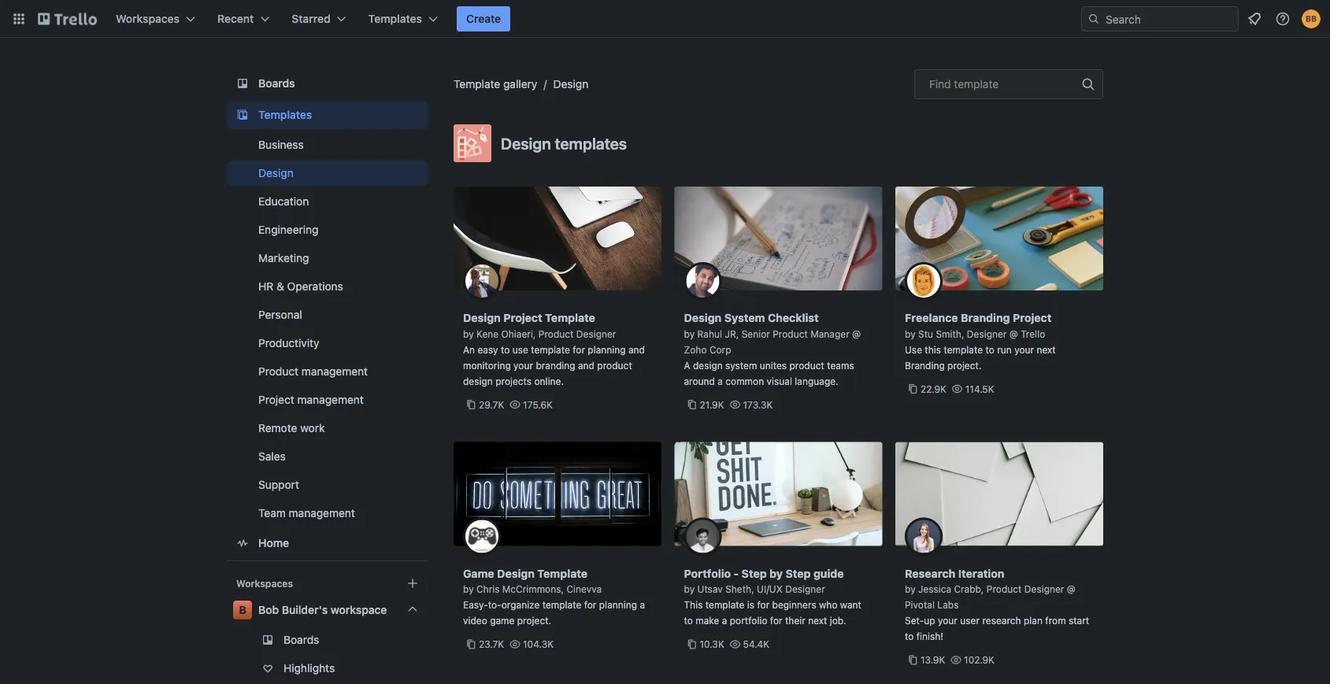 Task type: describe. For each thing, give the bounding box(es) containing it.
projects
[[495, 376, 532, 387]]

hr
[[258, 280, 273, 293]]

pivotal
[[905, 600, 935, 611]]

project management link
[[227, 387, 428, 413]]

boards for first boards link from the bottom of the page
[[284, 634, 319, 647]]

rahul
[[697, 328, 722, 339]]

next inside freelance branding project by stu smith, designer @ trello use this template to run your next branding project.
[[1037, 344, 1056, 355]]

sales
[[258, 450, 286, 463]]

to inside freelance branding project by stu smith, designer @ trello use this template to run your next branding project.
[[986, 344, 994, 355]]

your inside design project template by kene ohiaeri, product designer an easy to use template for planning and monitoring your branding and product design projects online.
[[514, 360, 533, 371]]

104.3k
[[523, 639, 554, 650]]

by up this
[[684, 584, 695, 595]]

their
[[785, 615, 805, 626]]

business link
[[227, 132, 428, 158]]

plan
[[1024, 615, 1043, 626]]

0 horizontal spatial templates
[[258, 108, 312, 121]]

set-
[[905, 615, 924, 626]]

next inside portfolio - step by step guide by utsav sheth, ui/ux designer this template is for beginners who want to make a portfolio for their next job.
[[808, 615, 827, 626]]

search image
[[1088, 13, 1100, 25]]

use
[[905, 344, 922, 355]]

personal link
[[227, 302, 428, 328]]

0 vertical spatial branding
[[961, 311, 1010, 324]]

home image
[[233, 534, 252, 553]]

design inside design project template by kene ohiaeri, product designer an easy to use template for planning and monitoring your branding and product design projects online.
[[463, 376, 493, 387]]

recent button
[[208, 6, 279, 32]]

smith,
[[936, 328, 964, 339]]

portfolio - step by step guide by utsav sheth, ui/ux designer this template is for beginners who want to make a portfolio for their next job.
[[684, 567, 862, 626]]

design templates
[[501, 134, 627, 152]]

template gallery
[[454, 78, 537, 91]]

design down business
[[258, 167, 294, 180]]

10.3k
[[700, 639, 724, 650]]

design inside design system checklist by rahul jr, senior product manager @ zoho corp a design system unites product teams around a common visual language.
[[684, 311, 722, 324]]

hr & operations
[[258, 280, 343, 293]]

engineering
[[258, 223, 319, 236]]

1 vertical spatial and
[[578, 360, 595, 371]]

up
[[924, 615, 935, 626]]

monitoring
[[463, 360, 511, 371]]

checklist
[[768, 311, 819, 324]]

organize
[[501, 600, 540, 611]]

support link
[[227, 473, 428, 498]]

template inside game design template by chris mccrimmons, cinevva easy-to-organize template for planning a video game project.
[[542, 600, 581, 611]]

design system checklist by rahul jr, senior product manager @ zoho corp a design system unites product teams around a common visual language.
[[684, 311, 861, 387]]

home
[[258, 537, 289, 550]]

workspaces inside "popup button"
[[116, 12, 180, 25]]

board image
[[233, 74, 252, 93]]

workspace
[[331, 604, 387, 617]]

to-
[[488, 600, 501, 611]]

by for chris
[[463, 584, 474, 595]]

unites
[[760, 360, 787, 371]]

corp
[[709, 344, 731, 355]]

to inside portfolio - step by step guide by utsav sheth, ui/ux designer this template is for beginners who want to make a portfolio for their next job.
[[684, 615, 693, 626]]

marketing link
[[227, 246, 428, 271]]

an
[[463, 344, 475, 355]]

jessica
[[918, 584, 951, 595]]

Search field
[[1100, 7, 1238, 31]]

research
[[982, 615, 1021, 626]]

create
[[466, 12, 501, 25]]

hr & operations link
[[227, 274, 428, 299]]

jessica crabb, product designer @ pivotal labs image
[[905, 518, 943, 556]]

ohiaeri,
[[501, 328, 536, 339]]

your inside freelance branding project by stu smith, designer @ trello use this template to run your next branding project.
[[1014, 344, 1034, 355]]

use
[[512, 344, 528, 355]]

remote work link
[[227, 416, 428, 441]]

run
[[997, 344, 1012, 355]]

common
[[726, 376, 764, 387]]

rahul jr, senior product manager @ zoho corp image
[[684, 262, 722, 300]]

@ for research iteration
[[1067, 584, 1076, 595]]

online.
[[534, 376, 564, 387]]

for right is
[[757, 600, 770, 611]]

a inside game design template by chris mccrimmons, cinevva easy-to-organize template for planning a video game project.
[[640, 600, 645, 611]]

iteration
[[958, 567, 1004, 580]]

102.9k
[[964, 655, 995, 666]]

management for team management
[[289, 507, 355, 520]]

0 notifications image
[[1245, 9, 1264, 28]]

game
[[490, 615, 515, 626]]

user
[[960, 615, 980, 626]]

create button
[[457, 6, 510, 32]]

recent
[[217, 12, 254, 25]]

a
[[684, 360, 690, 371]]

create a workspace image
[[403, 574, 422, 593]]

guide
[[814, 567, 844, 580]]

research
[[905, 567, 955, 580]]

@ inside design system checklist by rahul jr, senior product manager @ zoho corp a design system unites product teams around a common visual language.
[[852, 328, 861, 339]]

2 step from the left
[[786, 567, 811, 580]]

remote
[[258, 422, 297, 435]]

who
[[819, 600, 838, 611]]

stu smith, designer @ trello image
[[905, 262, 943, 300]]

from
[[1045, 615, 1066, 626]]

operations
[[287, 280, 343, 293]]

designer inside design project template by kene ohiaeri, product designer an easy to use template for planning and monitoring your branding and product design projects online.
[[576, 328, 616, 339]]

by for stu
[[905, 328, 916, 339]]

system
[[724, 311, 765, 324]]

team management
[[258, 507, 355, 520]]

kene
[[476, 328, 499, 339]]

personal
[[258, 308, 302, 321]]

gallery
[[503, 78, 537, 91]]

remote work
[[258, 422, 325, 435]]

22.9k
[[921, 384, 947, 395]]

design inside design system checklist by rahul jr, senior product manager @ zoho corp a design system unites product teams around a common visual language.
[[693, 360, 723, 371]]

video
[[463, 615, 487, 626]]

your inside research iteration by jessica crabb, product designer @ pivotal labs set-up your user research plan from start to finish!
[[938, 615, 958, 626]]

education
[[258, 195, 309, 208]]

templates inside dropdown button
[[368, 12, 422, 25]]

bob
[[258, 604, 279, 617]]

-
[[734, 567, 739, 580]]

design project template by kene ohiaeri, product designer an easy to use template for planning and monitoring your branding and product design projects online.
[[463, 311, 645, 387]]

project management
[[258, 393, 364, 406]]

for inside game design template by chris mccrimmons, cinevva easy-to-organize template for planning a video game project.
[[584, 600, 596, 611]]

open information menu image
[[1275, 11, 1291, 27]]

mccrimmons,
[[502, 584, 564, 595]]

sheth,
[[725, 584, 754, 595]]

template inside portfolio - step by step guide by utsav sheth, ui/ux designer this template is for beginners who want to make a portfolio for their next job.
[[705, 600, 745, 611]]



Task type: locate. For each thing, give the bounding box(es) containing it.
by inside game design template by chris mccrimmons, cinevva easy-to-organize template for planning a video game project.
[[463, 584, 474, 595]]

0 horizontal spatial and
[[578, 360, 595, 371]]

management down support link
[[289, 507, 355, 520]]

your down "labs" on the right bottom of page
[[938, 615, 958, 626]]

utsav sheth, ui/ux designer image
[[684, 518, 722, 556]]

template down sheth,
[[705, 600, 745, 611]]

1 vertical spatial design link
[[227, 161, 428, 186]]

project up remote
[[258, 393, 294, 406]]

management down productivity link
[[302, 365, 368, 378]]

template inside game design template by chris mccrimmons, cinevva easy-to-organize template for planning a video game project.
[[537, 567, 588, 580]]

0 vertical spatial design link
[[553, 78, 588, 91]]

game design template by chris mccrimmons, cinevva easy-to-organize template for planning a video game project.
[[463, 567, 645, 626]]

template inside design project template by kene ohiaeri, product designer an easy to use template for planning and monitoring your branding and product design projects online.
[[545, 311, 595, 324]]

template for game design template
[[537, 567, 588, 580]]

to left use
[[501, 344, 510, 355]]

product inside design system checklist by rahul jr, senior product manager @ zoho corp a design system unites product teams around a common visual language.
[[789, 360, 824, 371]]

project. down organize
[[517, 615, 551, 626]]

boards
[[258, 77, 295, 90], [284, 634, 319, 647]]

design up around
[[693, 360, 723, 371]]

templates up business
[[258, 108, 312, 121]]

by left stu
[[905, 328, 916, 339]]

21.9k
[[700, 399, 724, 410]]

designer up plan
[[1024, 584, 1064, 595]]

2 vertical spatial template
[[537, 567, 588, 580]]

easy-
[[463, 600, 488, 611]]

to inside design project template by kene ohiaeri, product designer an easy to use template for planning and monitoring your branding and product design projects online.
[[501, 344, 510, 355]]

product management
[[258, 365, 368, 378]]

0 horizontal spatial @
[[852, 328, 861, 339]]

0 vertical spatial template
[[454, 78, 500, 91]]

ui/ux
[[757, 584, 783, 595]]

1 vertical spatial management
[[297, 393, 364, 406]]

for inside design project template by kene ohiaeri, product designer an easy to use template for planning and monitoring your branding and product design projects online.
[[573, 344, 585, 355]]

2 horizontal spatial @
[[1067, 584, 1076, 595]]

173.3k
[[743, 399, 773, 410]]

branding down this
[[905, 360, 945, 371]]

senior
[[742, 328, 770, 339]]

team management link
[[227, 501, 428, 526]]

1 horizontal spatial and
[[628, 344, 645, 355]]

0 horizontal spatial branding
[[905, 360, 945, 371]]

crabb,
[[954, 584, 984, 595]]

2 horizontal spatial project
[[1013, 311, 1052, 324]]

for up branding
[[573, 344, 585, 355]]

0 horizontal spatial next
[[808, 615, 827, 626]]

1 vertical spatial templates
[[258, 108, 312, 121]]

boards link up highlights link
[[227, 628, 428, 653]]

boards up highlights
[[284, 634, 319, 647]]

to
[[501, 344, 510, 355], [986, 344, 994, 355], [684, 615, 693, 626], [905, 631, 914, 642]]

education link
[[227, 189, 428, 214]]

product down iteration
[[987, 584, 1022, 595]]

step left guide
[[786, 567, 811, 580]]

design down monitoring
[[463, 376, 493, 387]]

Find template field
[[914, 69, 1103, 99]]

0 vertical spatial workspaces
[[116, 12, 180, 25]]

marketing
[[258, 252, 309, 265]]

1 vertical spatial template
[[545, 311, 595, 324]]

starred
[[292, 12, 331, 25]]

template up branding
[[545, 311, 595, 324]]

1 vertical spatial design
[[463, 376, 493, 387]]

by up an
[[463, 328, 474, 339]]

1 horizontal spatial next
[[1037, 344, 1056, 355]]

templates link
[[227, 101, 428, 129]]

by for step
[[770, 567, 783, 580]]

@ right manager
[[852, 328, 861, 339]]

0 vertical spatial a
[[718, 376, 723, 387]]

design inside game design template by chris mccrimmons, cinevva easy-to-organize template for planning a video game project.
[[497, 567, 535, 580]]

product
[[538, 328, 574, 339], [773, 328, 808, 339], [258, 365, 299, 378], [987, 584, 1022, 595]]

to inside research iteration by jessica crabb, product designer @ pivotal labs set-up your user research plan from start to finish!
[[905, 631, 914, 642]]

finish!
[[916, 631, 944, 642]]

2 horizontal spatial your
[[1014, 344, 1034, 355]]

bob builder's workspace
[[258, 604, 387, 617]]

0 vertical spatial design
[[693, 360, 723, 371]]

boards for first boards link
[[258, 77, 295, 90]]

project. inside freelance branding project by stu smith, designer @ trello use this template to run your next branding project.
[[947, 360, 982, 371]]

visual
[[767, 376, 792, 387]]

language.
[[795, 376, 838, 387]]

kene ohiaeri, product designer image
[[463, 262, 501, 300]]

designer inside freelance branding project by stu smith, designer @ trello use this template to run your next branding project.
[[967, 328, 1007, 339]]

@
[[852, 328, 861, 339], [1009, 328, 1018, 339], [1067, 584, 1076, 595]]

branding
[[961, 311, 1010, 324], [905, 360, 945, 371]]

template right find
[[954, 78, 999, 91]]

@ inside freelance branding project by stu smith, designer @ trello use this template to run your next branding project.
[[1009, 328, 1018, 339]]

your down trello
[[1014, 344, 1034, 355]]

back to home image
[[38, 6, 97, 32]]

template
[[954, 78, 999, 91], [531, 344, 570, 355], [944, 344, 983, 355], [542, 600, 581, 611], [705, 600, 745, 611]]

product inside research iteration by jessica crabb, product designer @ pivotal labs set-up your user research plan from start to finish!
[[987, 584, 1022, 595]]

step right -
[[742, 567, 767, 580]]

boards link up templates link at the top left
[[227, 69, 428, 98]]

support
[[258, 478, 299, 491]]

branding
[[536, 360, 575, 371]]

product down checklist
[[773, 328, 808, 339]]

next down trello
[[1037, 344, 1056, 355]]

design up mccrimmons,
[[497, 567, 535, 580]]

by up "easy-"
[[463, 584, 474, 595]]

project up trello
[[1013, 311, 1052, 324]]

0 vertical spatial boards link
[[227, 69, 428, 98]]

@ up run on the right bottom of the page
[[1009, 328, 1018, 339]]

design up kene
[[463, 311, 501, 324]]

your down use
[[514, 360, 533, 371]]

this
[[684, 600, 703, 611]]

management
[[302, 365, 368, 378], [297, 393, 364, 406], [289, 507, 355, 520]]

by
[[463, 328, 474, 339], [684, 328, 695, 339], [905, 328, 916, 339], [770, 567, 783, 580], [463, 584, 474, 595], [684, 584, 695, 595], [905, 584, 916, 595]]

highlights
[[284, 662, 335, 675]]

0 vertical spatial boards
[[258, 77, 295, 90]]

design right design icon
[[501, 134, 551, 152]]

design up rahul
[[684, 311, 722, 324]]

1 vertical spatial workspaces
[[236, 578, 293, 589]]

builder's
[[282, 604, 328, 617]]

bob builder (bobbuilder40) image
[[1302, 9, 1321, 28]]

teams
[[827, 360, 854, 371]]

1 vertical spatial a
[[640, 600, 645, 611]]

project up ohiaeri,
[[503, 311, 542, 324]]

portfolio
[[730, 615, 767, 626]]

by up zoho
[[684, 328, 695, 339]]

system
[[725, 360, 757, 371]]

a right make
[[722, 615, 727, 626]]

project.
[[947, 360, 982, 371], [517, 615, 551, 626]]

2 vertical spatial your
[[938, 615, 958, 626]]

1 boards link from the top
[[227, 69, 428, 98]]

designer right ohiaeri,
[[576, 328, 616, 339]]

engineering link
[[227, 217, 428, 243]]

around
[[684, 376, 715, 387]]

portfolio
[[684, 567, 731, 580]]

1 vertical spatial project.
[[517, 615, 551, 626]]

for down 'cinevva'
[[584, 600, 596, 611]]

1 horizontal spatial branding
[[961, 311, 1010, 324]]

utsav
[[697, 584, 723, 595]]

1 vertical spatial branding
[[905, 360, 945, 371]]

@ inside research iteration by jessica crabb, product designer @ pivotal labs set-up your user research plan from start to finish!
[[1067, 584, 1076, 595]]

product management link
[[227, 359, 428, 384]]

0 horizontal spatial your
[[514, 360, 533, 371]]

template inside freelance branding project by stu smith, designer @ trello use this template to run your next branding project.
[[944, 344, 983, 355]]

beginners
[[772, 600, 816, 611]]

your
[[1014, 344, 1034, 355], [514, 360, 533, 371], [938, 615, 958, 626]]

a
[[718, 376, 723, 387], [640, 600, 645, 611], [722, 615, 727, 626]]

cinevva
[[567, 584, 602, 595]]

find
[[929, 78, 951, 91]]

product inside design project template by kene ohiaeri, product designer an easy to use template for planning and monitoring your branding and product design projects online.
[[538, 328, 574, 339]]

to down this
[[684, 615, 693, 626]]

templates
[[555, 134, 627, 152]]

1 step from the left
[[742, 567, 767, 580]]

design right gallery
[[553, 78, 588, 91]]

1 horizontal spatial @
[[1009, 328, 1018, 339]]

templates
[[368, 12, 422, 25], [258, 108, 312, 121]]

business
[[258, 138, 304, 151]]

0 horizontal spatial project.
[[517, 615, 551, 626]]

jr,
[[725, 328, 739, 339]]

1 vertical spatial planning
[[599, 600, 637, 611]]

b
[[239, 604, 246, 617]]

and right branding
[[578, 360, 595, 371]]

product right branding
[[597, 360, 632, 371]]

design inside design project template by kene ohiaeri, product designer an easy to use template for planning and monitoring your branding and product design projects online.
[[463, 311, 501, 324]]

project. inside game design template by chris mccrimmons, cinevva easy-to-organize template for planning a video game project.
[[517, 615, 551, 626]]

@ for freelance branding project
[[1009, 328, 1018, 339]]

team
[[258, 507, 286, 520]]

1 product from the left
[[597, 360, 632, 371]]

1 horizontal spatial step
[[786, 567, 811, 580]]

by inside freelance branding project by stu smith, designer @ trello use this template to run your next branding project.
[[905, 328, 916, 339]]

management for project management
[[297, 393, 364, 406]]

primary element
[[0, 0, 1330, 38]]

1 horizontal spatial project
[[503, 311, 542, 324]]

job.
[[830, 615, 846, 626]]

management for product management
[[302, 365, 368, 378]]

and left zoho
[[628, 344, 645, 355]]

next down who
[[808, 615, 827, 626]]

0 vertical spatial and
[[628, 344, 645, 355]]

1 horizontal spatial workspaces
[[236, 578, 293, 589]]

0 horizontal spatial step
[[742, 567, 767, 580]]

template inside field
[[954, 78, 999, 91]]

1 vertical spatial boards link
[[227, 628, 428, 653]]

by inside research iteration by jessica crabb, product designer @ pivotal labs set-up your user research plan from start to finish!
[[905, 584, 916, 595]]

2 vertical spatial management
[[289, 507, 355, 520]]

by for kene
[[463, 328, 474, 339]]

1 horizontal spatial product
[[789, 360, 824, 371]]

workspaces
[[116, 12, 180, 25], [236, 578, 293, 589]]

by up pivotal
[[905, 584, 916, 595]]

planning inside game design template by chris mccrimmons, cinevva easy-to-organize template for planning a video game project.
[[599, 600, 637, 611]]

template up branding
[[531, 344, 570, 355]]

1 horizontal spatial design link
[[553, 78, 588, 91]]

designer up run on the right bottom of the page
[[967, 328, 1007, 339]]

product inside design project template by kene ohiaeri, product designer an easy to use template for planning and monitoring your branding and product design projects online.
[[597, 360, 632, 371]]

0 horizontal spatial workspaces
[[116, 12, 180, 25]]

highlights link
[[227, 656, 428, 681]]

1 horizontal spatial your
[[938, 615, 958, 626]]

a inside design system checklist by rahul jr, senior product manager @ zoho corp a design system unites product teams around a common visual language.
[[718, 376, 723, 387]]

this
[[925, 344, 941, 355]]

design link down business link
[[227, 161, 428, 186]]

template for design project template
[[545, 311, 595, 324]]

by inside design system checklist by rahul jr, senior product manager @ zoho corp a design system unites product teams around a common visual language.
[[684, 328, 695, 339]]

designer inside research iteration by jessica crabb, product designer @ pivotal labs set-up your user research plan from start to finish!
[[1024, 584, 1064, 595]]

labs
[[937, 600, 959, 611]]

0 vertical spatial your
[[1014, 344, 1034, 355]]

template down 'cinevva'
[[542, 600, 581, 611]]

designer
[[576, 328, 616, 339], [967, 328, 1007, 339], [785, 584, 825, 595], [1024, 584, 1064, 595]]

29.7k
[[479, 399, 504, 410]]

work
[[300, 422, 325, 435]]

design icon image
[[454, 124, 491, 162]]

product inside design system checklist by rahul jr, senior product manager @ zoho corp a design system unites product teams around a common visual language.
[[773, 328, 808, 339]]

template left gallery
[[454, 78, 500, 91]]

template board image
[[233, 106, 252, 124]]

freelance
[[905, 311, 958, 324]]

0 horizontal spatial design link
[[227, 161, 428, 186]]

product up language.
[[789, 360, 824, 371]]

branding up run on the right bottom of the page
[[961, 311, 1010, 324]]

1 vertical spatial boards
[[284, 634, 319, 647]]

0 vertical spatial templates
[[368, 12, 422, 25]]

template down smith,
[[944, 344, 983, 355]]

0 horizontal spatial design
[[463, 376, 493, 387]]

1 horizontal spatial templates
[[368, 12, 422, 25]]

175.6k
[[523, 399, 553, 410]]

1 horizontal spatial project.
[[947, 360, 982, 371]]

@ up start
[[1067, 584, 1076, 595]]

1 horizontal spatial design
[[693, 360, 723, 371]]

a right around
[[718, 376, 723, 387]]

management down product management link
[[297, 393, 364, 406]]

0 vertical spatial next
[[1037, 344, 1056, 355]]

2 vertical spatial a
[[722, 615, 727, 626]]

templates right starred popup button
[[368, 12, 422, 25]]

1 vertical spatial your
[[514, 360, 533, 371]]

by up ui/ux
[[770, 567, 783, 580]]

to left run on the right bottom of the page
[[986, 344, 994, 355]]

project inside design project template by kene ohiaeri, product designer an easy to use template for planning and monitoring your branding and product design projects online.
[[503, 311, 542, 324]]

template gallery link
[[454, 78, 537, 91]]

project inside freelance branding project by stu smith, designer @ trello use this template to run your next branding project.
[[1013, 311, 1052, 324]]

2 boards link from the top
[[227, 628, 428, 653]]

templates button
[[359, 6, 447, 32]]

product up branding
[[538, 328, 574, 339]]

chris mccrimmons, cinevva image
[[463, 518, 501, 556]]

find template
[[929, 78, 999, 91]]

template up 'cinevva'
[[537, 567, 588, 580]]

by inside design project template by kene ohiaeri, product designer an easy to use template for planning and monitoring your branding and product design projects online.
[[463, 328, 474, 339]]

make
[[696, 615, 719, 626]]

project. up '114.5k'
[[947, 360, 982, 371]]

0 vertical spatial project.
[[947, 360, 982, 371]]

0 vertical spatial management
[[302, 365, 368, 378]]

designer up beginners
[[785, 584, 825, 595]]

to down 'set-'
[[905, 631, 914, 642]]

2 product from the left
[[789, 360, 824, 371]]

54.4k
[[743, 639, 770, 650]]

designer inside portfolio - step by step guide by utsav sheth, ui/ux designer this template is for beginners who want to make a portfolio for their next job.
[[785, 584, 825, 595]]

productivity
[[258, 337, 319, 350]]

a left this
[[640, 600, 645, 611]]

for left their
[[770, 615, 782, 626]]

planning inside design project template by kene ohiaeri, product designer an easy to use template for planning and monitoring your branding and product design projects online.
[[588, 344, 626, 355]]

trello
[[1021, 328, 1045, 339]]

chris
[[476, 584, 500, 595]]

0 vertical spatial planning
[[588, 344, 626, 355]]

by for rahul
[[684, 328, 695, 339]]

template inside design project template by kene ohiaeri, product designer an easy to use template for planning and monitoring your branding and product design projects online.
[[531, 344, 570, 355]]

product down productivity on the left of page
[[258, 365, 299, 378]]

1 vertical spatial next
[[808, 615, 827, 626]]

design link right gallery
[[553, 78, 588, 91]]

boards right board image
[[258, 77, 295, 90]]

a inside portfolio - step by step guide by utsav sheth, ui/ux designer this template is for beginners who want to make a portfolio for their next job.
[[722, 615, 727, 626]]

0 horizontal spatial project
[[258, 393, 294, 406]]

0 horizontal spatial product
[[597, 360, 632, 371]]



Task type: vqa. For each thing, say whether or not it's contained in the screenshot.
Find template field
yes



